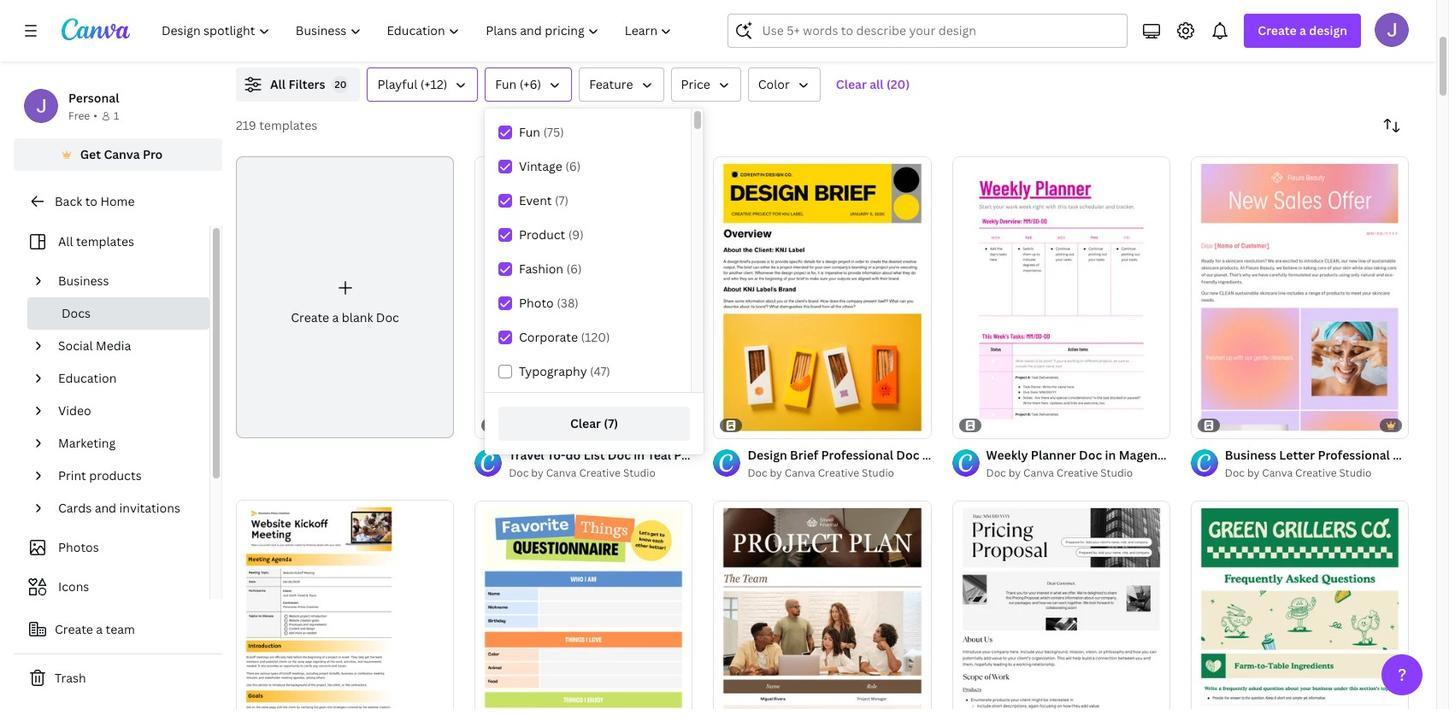 Task type: describe. For each thing, give the bounding box(es) containing it.
doc for the travel to-do list doc in teal pastel green pastel purple vibrant professional style image
[[509, 466, 529, 481]]

create a team button
[[14, 613, 222, 647]]

a for design
[[1300, 22, 1307, 38]]

pro
[[143, 146, 163, 162]]

clear for clear all (20)
[[836, 76, 867, 92]]

by for pricing proposal professional doc in white black grey sleek monochrome style image
[[1009, 466, 1021, 481]]

docs
[[62, 305, 91, 322]]

canva for the business letter professional doc in salmon light blue gradients style image
[[1263, 466, 1293, 481]]

1
[[114, 109, 119, 123]]

clear all (20) button
[[828, 68, 919, 102]]

create a blank doc
[[291, 310, 399, 326]]

jacob simon image
[[1375, 13, 1409, 47]]

to
[[85, 193, 97, 210]]

back
[[55, 193, 82, 210]]

(38)
[[557, 295, 579, 311]]

favorite things questionnaire doc in blue orange green playful style image
[[475, 501, 693, 710]]

education
[[58, 370, 117, 387]]

get canva pro button
[[14, 139, 222, 171]]

(120)
[[581, 329, 610, 346]]

doc for the business letter professional doc in salmon light blue gradients style image
[[1225, 466, 1245, 481]]

create for create a blank doc
[[291, 310, 329, 326]]

creative for pricing proposal professional doc in white black grey sleek monochrome style image
[[1057, 466, 1098, 481]]

(+6)
[[520, 76, 541, 92]]

feature
[[589, 76, 633, 92]]

doc inside "element"
[[376, 310, 399, 326]]

canva for the design brief professional doc in yellow black grey bold modern style image
[[785, 466, 816, 481]]

trash link
[[14, 662, 222, 696]]

219
[[236, 117, 256, 133]]

free •
[[68, 109, 97, 123]]

typography (47)
[[519, 363, 611, 380]]

doc by canva creative studio link for project plan professional doc in dark brown brown light brown traditional corporate style image on the bottom of page
[[748, 465, 932, 482]]

invitations
[[119, 500, 180, 517]]

print products link
[[51, 460, 199, 493]]

video
[[58, 403, 91, 419]]

playful (+12) button
[[367, 68, 478, 102]]

product
[[519, 227, 566, 243]]

products
[[89, 468, 142, 484]]

doc by canva creative studio for doc by canva creative studio link corresponding to favorite things questionnaire doc in blue orange green playful style image
[[509, 466, 656, 481]]

create a blank doc link
[[236, 157, 454, 439]]

all filters
[[270, 76, 325, 92]]

(47)
[[590, 363, 611, 380]]

studio for food & restaurant faqs doc in green cream yellow bold nostalgia style image
[[1340, 466, 1372, 481]]

fun (75)
[[519, 124, 564, 140]]

all templates
[[58, 233, 134, 250]]

by for food & restaurant faqs doc in green cream yellow bold nostalgia style image
[[1248, 466, 1260, 481]]

playful (+12)
[[378, 76, 448, 92]]

by for favorite things questionnaire doc in blue orange green playful style image
[[531, 466, 544, 481]]

a for team
[[96, 622, 103, 638]]

doc by canva creative studio for pricing proposal professional doc in white black grey sleek monochrome style image doc by canva creative studio link
[[987, 466, 1133, 481]]

back to home
[[55, 193, 135, 210]]

print products
[[58, 468, 142, 484]]

color
[[758, 76, 790, 92]]

travel to-do list doc in teal pastel green pastel purple vibrant professional style image
[[475, 156, 693, 439]]

trash
[[55, 670, 86, 687]]

create a design button
[[1245, 14, 1361, 48]]

event
[[519, 192, 552, 209]]

price button
[[671, 68, 741, 102]]

create for create a team
[[55, 622, 93, 638]]

all
[[870, 76, 884, 92]]

pricing proposal professional doc in white black grey sleek monochrome style image
[[952, 501, 1171, 710]]

print
[[58, 468, 86, 484]]

video link
[[51, 395, 199, 428]]

home
[[100, 193, 135, 210]]

doc for weekly planner doc in magenta light pink vibrant professional style image
[[987, 466, 1006, 481]]

clear (7)
[[570, 416, 618, 432]]

doc by canva creative studio for project plan professional doc in dark brown brown light brown traditional corporate style image on the bottom of page's doc by canva creative studio link
[[748, 466, 895, 481]]

photo
[[519, 295, 554, 311]]

marketing
[[58, 435, 116, 452]]

all templates link
[[24, 226, 199, 258]]

(75)
[[543, 124, 564, 140]]

studio for favorite things questionnaire doc in blue orange green playful style image
[[623, 466, 656, 481]]

social
[[58, 338, 93, 354]]

personal
[[68, 90, 119, 106]]

blank
[[342, 310, 373, 326]]

fun (+6) button
[[485, 68, 572, 102]]

team
[[106, 622, 135, 638]]

playful
[[378, 76, 418, 92]]

doc by canva creative studio link for pricing proposal professional doc in white black grey sleek monochrome style image
[[987, 465, 1171, 482]]

business link
[[51, 265, 199, 298]]

(7) for clear (7)
[[604, 416, 618, 432]]

design brief professional doc in yellow black grey bold modern style image
[[714, 156, 932, 439]]

doc by canva creative studio link for food & restaurant faqs doc in green cream yellow bold nostalgia style image
[[1225, 465, 1409, 482]]

Search search field
[[762, 15, 1117, 47]]

social media link
[[51, 330, 199, 363]]

219 templates
[[236, 117, 317, 133]]

(20)
[[887, 76, 910, 92]]

and
[[95, 500, 116, 517]]

clear for clear (7)
[[570, 416, 601, 432]]

kickoff meeting doc in orange black white professional gradients style image
[[236, 500, 454, 710]]

cards and invitations
[[58, 500, 180, 517]]



Task type: vqa. For each thing, say whether or not it's contained in the screenshot.


Task type: locate. For each thing, give the bounding box(es) containing it.
0 horizontal spatial clear
[[570, 416, 601, 432]]

1 vertical spatial all
[[58, 233, 73, 250]]

doc by canva creative studio
[[509, 466, 656, 481], [748, 466, 895, 481], [987, 466, 1133, 481], [1225, 466, 1372, 481]]

4 studio from the left
[[1340, 466, 1372, 481]]

project plan professional doc in dark brown brown light brown traditional corporate style image
[[714, 501, 932, 710]]

fun left (75)
[[519, 124, 541, 140]]

1 creative from the left
[[579, 466, 621, 481]]

(7)
[[555, 192, 569, 209], [604, 416, 618, 432]]

canva for the travel to-do list doc in teal pastel green pastel purple vibrant professional style image
[[546, 466, 577, 481]]

photos
[[58, 540, 99, 556]]

canva
[[104, 146, 140, 162], [546, 466, 577, 481], [785, 466, 816, 481], [1024, 466, 1054, 481], [1263, 466, 1293, 481]]

1 vertical spatial create
[[291, 310, 329, 326]]

2 studio from the left
[[862, 466, 895, 481]]

0 horizontal spatial a
[[96, 622, 103, 638]]

by
[[531, 466, 544, 481], [770, 466, 782, 481], [1009, 466, 1021, 481], [1248, 466, 1260, 481]]

•
[[93, 109, 97, 123]]

filters
[[289, 76, 325, 92]]

a
[[1300, 22, 1307, 38], [332, 310, 339, 326], [96, 622, 103, 638]]

1 doc by canva creative studio link from the left
[[509, 465, 693, 482]]

photo (38)
[[519, 295, 579, 311]]

doc for the design brief professional doc in yellow black grey bold modern style image
[[748, 466, 768, 481]]

all down back
[[58, 233, 73, 250]]

get canva pro
[[80, 146, 163, 162]]

2 horizontal spatial create
[[1258, 22, 1297, 38]]

fun inside button
[[495, 76, 517, 92]]

a inside create a team button
[[96, 622, 103, 638]]

create a blank doc element
[[236, 157, 454, 439]]

templates down "all filters"
[[259, 117, 317, 133]]

0 horizontal spatial all
[[58, 233, 73, 250]]

1 horizontal spatial all
[[270, 76, 286, 92]]

templates for all templates
[[76, 233, 134, 250]]

clear
[[836, 76, 867, 92], [570, 416, 601, 432]]

(7) down (47)
[[604, 416, 618, 432]]

fashion
[[519, 261, 564, 277]]

fun left (+6)
[[495, 76, 517, 92]]

product (9)
[[519, 227, 584, 243]]

business letter professional doc in salmon light blue gradients style image
[[1191, 156, 1409, 439]]

1 vertical spatial templates
[[76, 233, 134, 250]]

all for all filters
[[270, 76, 286, 92]]

a left design
[[1300, 22, 1307, 38]]

clear left all
[[836, 76, 867, 92]]

0 horizontal spatial templates
[[76, 233, 134, 250]]

3 doc by canva creative studio link from the left
[[987, 465, 1171, 482]]

fun (+6)
[[495, 76, 541, 92]]

vintage (6)
[[519, 158, 581, 174]]

color button
[[748, 68, 821, 102]]

1 vertical spatial fun
[[519, 124, 541, 140]]

typography
[[519, 363, 587, 380]]

clear all (20)
[[836, 76, 910, 92]]

vintage
[[519, 158, 562, 174]]

clear inside button
[[836, 76, 867, 92]]

(7) inside 'button'
[[604, 416, 618, 432]]

0 horizontal spatial create
[[55, 622, 93, 638]]

(7) right event
[[555, 192, 569, 209]]

cards and invitations link
[[51, 493, 199, 525]]

clear inside 'button'
[[570, 416, 601, 432]]

1 vertical spatial a
[[332, 310, 339, 326]]

education link
[[51, 363, 199, 395]]

create inside button
[[55, 622, 93, 638]]

4 doc by canva creative studio link from the left
[[1225, 465, 1409, 482]]

2 horizontal spatial a
[[1300, 22, 1307, 38]]

media
[[96, 338, 131, 354]]

0 vertical spatial clear
[[836, 76, 867, 92]]

create left design
[[1258, 22, 1297, 38]]

20 filter options selected element
[[332, 76, 349, 93]]

0 vertical spatial create
[[1258, 22, 1297, 38]]

a left blank
[[332, 310, 339, 326]]

1 vertical spatial (6)
[[567, 261, 582, 277]]

0 vertical spatial (7)
[[555, 192, 569, 209]]

canva for weekly planner doc in magenta light pink vibrant professional style image
[[1024, 466, 1054, 481]]

clear (7) button
[[499, 407, 690, 441]]

(6) for fashion (6)
[[567, 261, 582, 277]]

2 creative from the left
[[818, 466, 860, 481]]

(9)
[[568, 227, 584, 243]]

2 vertical spatial a
[[96, 622, 103, 638]]

Sort by button
[[1375, 109, 1409, 143]]

top level navigation element
[[151, 14, 687, 48]]

doc
[[376, 310, 399, 326], [509, 466, 529, 481], [748, 466, 768, 481], [987, 466, 1006, 481], [1225, 466, 1245, 481]]

design
[[1310, 22, 1348, 38]]

templates for 219 templates
[[259, 117, 317, 133]]

3 doc by canva creative studio from the left
[[987, 466, 1133, 481]]

(7) for event (7)
[[555, 192, 569, 209]]

fun
[[495, 76, 517, 92], [519, 124, 541, 140]]

studio for pricing proposal professional doc in white black grey sleek monochrome style image
[[1101, 466, 1133, 481]]

1 studio from the left
[[623, 466, 656, 481]]

(6) right vintage
[[565, 158, 581, 174]]

icons link
[[24, 571, 199, 604]]

4 creative from the left
[[1296, 466, 1337, 481]]

get
[[80, 146, 101, 162]]

corporate
[[519, 329, 578, 346]]

1 horizontal spatial (7)
[[604, 416, 618, 432]]

0 horizontal spatial fun
[[495, 76, 517, 92]]

create down icons
[[55, 622, 93, 638]]

1 vertical spatial clear
[[570, 416, 601, 432]]

doc by canva creative studio link for favorite things questionnaire doc in blue orange green playful style image
[[509, 465, 693, 482]]

cards
[[58, 500, 92, 517]]

create inside "element"
[[291, 310, 329, 326]]

doc by canva creative studio for food & restaurant faqs doc in green cream yellow bold nostalgia style image's doc by canva creative studio link
[[1225, 466, 1372, 481]]

icons
[[58, 579, 89, 595]]

(+12)
[[421, 76, 448, 92]]

1 horizontal spatial create
[[291, 310, 329, 326]]

(6) for vintage (6)
[[565, 158, 581, 174]]

all left filters
[[270, 76, 286, 92]]

canva inside button
[[104, 146, 140, 162]]

create a design
[[1258, 22, 1348, 38]]

all
[[270, 76, 286, 92], [58, 233, 73, 250]]

all for all templates
[[58, 233, 73, 250]]

0 horizontal spatial (7)
[[555, 192, 569, 209]]

fun for fun (75)
[[519, 124, 541, 140]]

1 by from the left
[[531, 466, 544, 481]]

by for project plan professional doc in dark brown brown light brown traditional corporate style image on the bottom of page
[[770, 466, 782, 481]]

None search field
[[728, 14, 1128, 48]]

0 vertical spatial (6)
[[565, 158, 581, 174]]

back to home link
[[14, 185, 222, 219]]

fashion (6)
[[519, 261, 582, 277]]

free
[[68, 109, 90, 123]]

0 vertical spatial templates
[[259, 117, 317, 133]]

1 horizontal spatial clear
[[836, 76, 867, 92]]

a left team
[[96, 622, 103, 638]]

feature button
[[579, 68, 664, 102]]

business
[[58, 273, 109, 289]]

create inside dropdown button
[[1258, 22, 1297, 38]]

1 vertical spatial (7)
[[604, 416, 618, 432]]

2 by from the left
[[770, 466, 782, 481]]

4 doc by canva creative studio from the left
[[1225, 466, 1372, 481]]

3 by from the left
[[1009, 466, 1021, 481]]

1 horizontal spatial a
[[332, 310, 339, 326]]

templates down the back to home
[[76, 233, 134, 250]]

social media
[[58, 338, 131, 354]]

clear down (47)
[[570, 416, 601, 432]]

creative for project plan professional doc in dark brown brown light brown traditional corporate style image on the bottom of page
[[818, 466, 860, 481]]

(6)
[[565, 158, 581, 174], [567, 261, 582, 277]]

creative
[[579, 466, 621, 481], [818, 466, 860, 481], [1057, 466, 1098, 481], [1296, 466, 1337, 481]]

0 vertical spatial all
[[270, 76, 286, 92]]

3 studio from the left
[[1101, 466, 1133, 481]]

(6) right fashion
[[567, 261, 582, 277]]

event (7)
[[519, 192, 569, 209]]

0 vertical spatial fun
[[495, 76, 517, 92]]

price
[[681, 76, 711, 92]]

food & restaurant faqs doc in green cream yellow bold nostalgia style image
[[1191, 501, 1409, 710]]

0 vertical spatial a
[[1300, 22, 1307, 38]]

weekly planner doc in magenta light pink vibrant professional style image
[[952, 156, 1171, 439]]

creative for favorite things questionnaire doc in blue orange green playful style image
[[579, 466, 621, 481]]

a for blank
[[332, 310, 339, 326]]

corporate (120)
[[519, 329, 610, 346]]

1 horizontal spatial templates
[[259, 117, 317, 133]]

creative for food & restaurant faqs doc in green cream yellow bold nostalgia style image
[[1296, 466, 1337, 481]]

2 doc by canva creative studio link from the left
[[748, 465, 932, 482]]

20
[[335, 78, 347, 91]]

4 by from the left
[[1248, 466, 1260, 481]]

fun for fun (+6)
[[495, 76, 517, 92]]

2 vertical spatial create
[[55, 622, 93, 638]]

1 doc by canva creative studio from the left
[[509, 466, 656, 481]]

doc by canva creative studio link
[[509, 465, 693, 482], [748, 465, 932, 482], [987, 465, 1171, 482], [1225, 465, 1409, 482]]

marketing link
[[51, 428, 199, 460]]

a inside create a blank doc "element"
[[332, 310, 339, 326]]

create left blank
[[291, 310, 329, 326]]

1 horizontal spatial fun
[[519, 124, 541, 140]]

2 doc by canva creative studio from the left
[[748, 466, 895, 481]]

3 creative from the left
[[1057, 466, 1098, 481]]

a inside create a design dropdown button
[[1300, 22, 1307, 38]]

create a team
[[55, 622, 135, 638]]

photos link
[[24, 532, 199, 564]]

studio for project plan professional doc in dark brown brown light brown traditional corporate style image on the bottom of page
[[862, 466, 895, 481]]

create for create a design
[[1258, 22, 1297, 38]]



